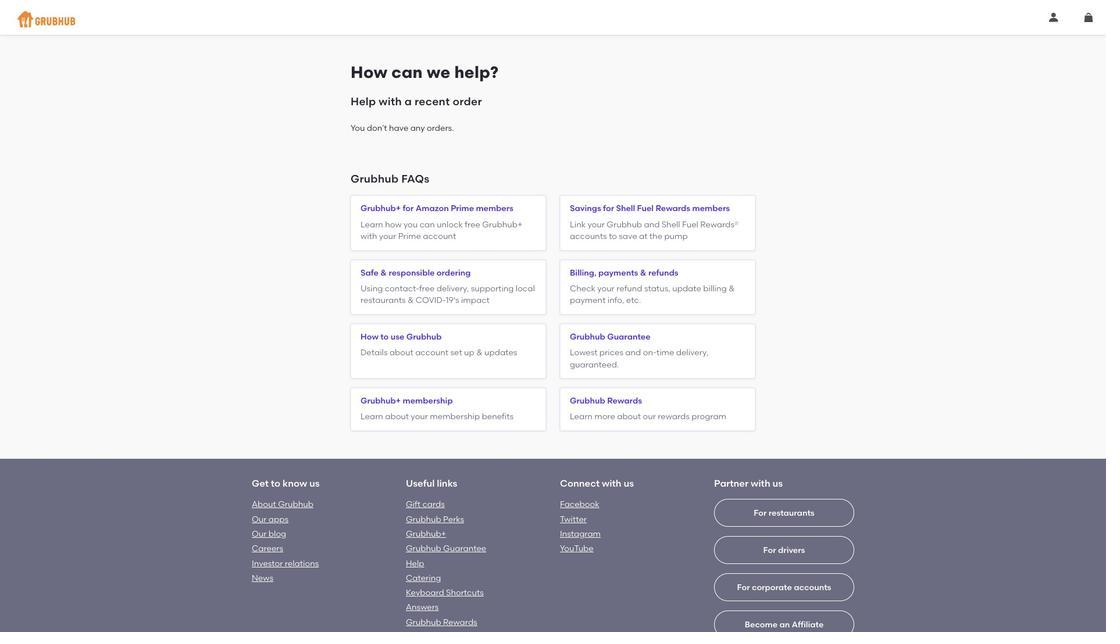 Task type: locate. For each thing, give the bounding box(es) containing it.
update
[[673, 284, 702, 294]]

2 horizontal spatial to
[[609, 232, 617, 242]]

1 vertical spatial our
[[252, 529, 267, 539]]

rewards down shortcuts
[[443, 618, 478, 628]]

1 horizontal spatial shell
[[662, 220, 681, 230]]

keyboard shortcuts link
[[406, 588, 484, 598]]

1 vertical spatial delivery,
[[677, 348, 709, 358]]

1 for from the left
[[403, 204, 414, 214]]

& inside check your refund status, update billing & payment info, etc.
[[729, 284, 735, 294]]

us right know
[[310, 478, 320, 489]]

we
[[427, 62, 451, 82]]

2 vertical spatial rewards
[[443, 618, 478, 628]]

membership up "learn about your membership benefits"
[[403, 396, 453, 406]]

0 horizontal spatial members
[[476, 204, 514, 214]]

account
[[423, 232, 456, 242], [416, 348, 449, 358]]

learn
[[361, 220, 383, 230], [361, 412, 383, 422], [570, 412, 593, 422]]

can up a
[[392, 62, 423, 82]]

0 horizontal spatial delivery,
[[437, 284, 469, 294]]

0 horizontal spatial guarantee
[[443, 544, 487, 554]]

how for how to use grubhub
[[361, 332, 379, 342]]

with right partner
[[751, 478, 771, 489]]

to right get
[[271, 478, 281, 489]]

0 vertical spatial help
[[351, 95, 376, 108]]

0 vertical spatial and
[[644, 220, 660, 230]]

1 vertical spatial and
[[626, 348, 641, 358]]

orders.
[[427, 123, 454, 133]]

rewards up more
[[608, 396, 642, 406]]

1 horizontal spatial fuel
[[683, 220, 699, 230]]

lowest
[[570, 348, 598, 358]]

rewards inside gift cards grubhub perks grubhub+ grubhub guarantee help catering keyboard shortcuts answers grubhub rewards
[[443, 618, 478, 628]]

youtube
[[560, 544, 594, 554]]

grubhub+ right unlock
[[482, 220, 523, 230]]

about down how to use grubhub
[[390, 348, 414, 358]]

1 vertical spatial accounts
[[794, 583, 832, 593]]

rewards
[[656, 204, 691, 214], [608, 396, 642, 406], [443, 618, 478, 628]]

responsible
[[389, 268, 435, 278]]

membership left benefits
[[430, 412, 480, 422]]

& right safe
[[381, 268, 387, 278]]

grubhub up save
[[607, 220, 642, 230]]

link your grubhub and shell fuel rewards® accounts to save at the pump
[[570, 220, 739, 242]]

with left a
[[379, 95, 402, 108]]

us right connect
[[624, 478, 634, 489]]

how up details
[[361, 332, 379, 342]]

rewards®
[[701, 220, 739, 230]]

0 vertical spatial guarantee
[[608, 332, 651, 342]]

grubhub down know
[[278, 500, 314, 510]]

1 vertical spatial for
[[764, 546, 777, 555]]

2 vertical spatial for
[[738, 583, 750, 593]]

grubhub guarantee link
[[406, 544, 487, 554]]

0 horizontal spatial for
[[403, 204, 414, 214]]

&
[[381, 268, 387, 278], [641, 268, 647, 278], [729, 284, 735, 294], [408, 296, 414, 306], [477, 348, 483, 358]]

0 vertical spatial can
[[392, 62, 423, 82]]

about down grubhub+ membership
[[385, 412, 409, 422]]

members up learn how you can unlock free grubhub+ with your prime account on the top of page
[[476, 204, 514, 214]]

delivery, up 19's
[[437, 284, 469, 294]]

guarantee down perks
[[443, 544, 487, 554]]

& down contact-
[[408, 296, 414, 306]]

your inside check your refund status, update billing & payment info, etc.
[[598, 284, 615, 294]]

benefits
[[482, 412, 514, 422]]

facebook twitter instagram youtube
[[560, 500, 601, 554]]

to left save
[[609, 232, 617, 242]]

1 horizontal spatial rewards
[[608, 396, 642, 406]]

unlock
[[437, 220, 463, 230]]

have
[[389, 123, 409, 133]]

can inside learn how you can unlock free grubhub+ with your prime account
[[420, 220, 435, 230]]

and up the
[[644, 220, 660, 230]]

1 vertical spatial shell
[[662, 220, 681, 230]]

1 vertical spatial membership
[[430, 412, 480, 422]]

fuel
[[637, 204, 654, 214], [683, 220, 699, 230]]

1 vertical spatial how
[[361, 332, 379, 342]]

gift cards link
[[406, 500, 445, 510]]

0 vertical spatial account
[[423, 232, 456, 242]]

0 vertical spatial our
[[252, 515, 267, 525]]

can
[[392, 62, 423, 82], [420, 220, 435, 230]]

1 horizontal spatial free
[[465, 220, 480, 230]]

and inside 'link your grubhub and shell fuel rewards® accounts to save at the pump'
[[644, 220, 660, 230]]

1 vertical spatial fuel
[[683, 220, 699, 230]]

prime down the you at the left of the page
[[398, 232, 421, 242]]

0 horizontal spatial prime
[[398, 232, 421, 242]]

how can we help?
[[351, 62, 499, 82]]

and inside lowest prices and on-time delivery, guaranteed.
[[626, 348, 641, 358]]

0 vertical spatial rewards
[[656, 204, 691, 214]]

1 horizontal spatial help
[[406, 559, 424, 569]]

1 horizontal spatial to
[[381, 332, 389, 342]]

guarantee inside gift cards grubhub perks grubhub+ grubhub guarantee help catering keyboard shortcuts answers grubhub rewards
[[443, 544, 487, 554]]

0 horizontal spatial help
[[351, 95, 376, 108]]

with
[[379, 95, 402, 108], [361, 232, 377, 242], [602, 478, 622, 489], [751, 478, 771, 489]]

help?
[[455, 62, 499, 82]]

grubhub+ for amazon prime members
[[361, 204, 514, 214]]

grubhub logo image
[[17, 7, 76, 31]]

blog
[[269, 529, 286, 539]]

how up help with a recent order
[[351, 62, 388, 82]]

free up covid-
[[420, 284, 435, 294]]

& right "up"
[[477, 348, 483, 358]]

1 vertical spatial prime
[[398, 232, 421, 242]]

0 horizontal spatial fuel
[[637, 204, 654, 214]]

savings
[[570, 204, 602, 214]]

affiliate
[[792, 620, 824, 630]]

for
[[403, 204, 414, 214], [603, 204, 614, 214]]

catering link
[[406, 574, 441, 583]]

help inside gift cards grubhub perks grubhub+ grubhub guarantee help catering keyboard shortcuts answers grubhub rewards
[[406, 559, 424, 569]]

and left on-
[[626, 348, 641, 358]]

1 vertical spatial guarantee
[[443, 544, 487, 554]]

our apps link
[[252, 515, 289, 525]]

3 us from the left
[[773, 478, 783, 489]]

for left drivers
[[764, 546, 777, 555]]

refund
[[617, 284, 643, 294]]

help up you
[[351, 95, 376, 108]]

for for for restaurants
[[754, 508, 767, 518]]

grubhub+ up how
[[361, 204, 401, 214]]

restaurants up drivers
[[769, 508, 815, 518]]

faqs
[[402, 172, 430, 186]]

1 vertical spatial free
[[420, 284, 435, 294]]

1 vertical spatial help
[[406, 559, 424, 569]]

prime inside learn how you can unlock free grubhub+ with your prime account
[[398, 232, 421, 242]]

drivers
[[779, 546, 806, 555]]

0 horizontal spatial accounts
[[570, 232, 607, 242]]

your up info,
[[598, 284, 615, 294]]

guaranteed.
[[570, 360, 619, 370]]

about grubhub our apps our                                     blog careers investor                                     relations news
[[252, 500, 319, 583]]

1 horizontal spatial restaurants
[[769, 508, 815, 518]]

save
[[619, 232, 637, 242]]

fuel up 'link your grubhub and shell fuel rewards® accounts to save at the pump'
[[637, 204, 654, 214]]

delivery, inside using contact-free delivery, supporting local restaurants & covid-19's impact
[[437, 284, 469, 294]]

1 our from the top
[[252, 515, 267, 525]]

restaurants down using
[[361, 296, 406, 306]]

your inside learn how you can unlock free grubhub+ with your prime account
[[379, 232, 396, 242]]

membership
[[403, 396, 453, 406], [430, 412, 480, 422]]

us up the for restaurants
[[773, 478, 783, 489]]

for for savings
[[603, 204, 614, 214]]

grubhub+ down details
[[361, 396, 401, 406]]

free right unlock
[[465, 220, 480, 230]]

& left refunds
[[641, 268, 647, 278]]

0 vertical spatial for
[[754, 508, 767, 518]]

learn left more
[[570, 412, 593, 422]]

2 for from the left
[[603, 204, 614, 214]]

about left our
[[617, 412, 641, 422]]

delivery, inside lowest prices and on-time delivery, guaranteed.
[[677, 348, 709, 358]]

account down unlock
[[423, 232, 456, 242]]

2 vertical spatial to
[[271, 478, 281, 489]]

with up safe
[[361, 232, 377, 242]]

0 horizontal spatial us
[[310, 478, 320, 489]]

learn more about our rewards program
[[570, 412, 727, 422]]

grubhub inside about grubhub our apps our                                     blog careers investor                                     relations news
[[278, 500, 314, 510]]

fuel up "pump"
[[683, 220, 699, 230]]

1 horizontal spatial prime
[[451, 204, 474, 214]]

0 vertical spatial free
[[465, 220, 480, 230]]

gift cards grubhub perks grubhub+ grubhub guarantee help catering keyboard shortcuts answers grubhub rewards
[[406, 500, 487, 628]]

a
[[405, 95, 412, 108]]

to left use
[[381, 332, 389, 342]]

accounts up affiliate
[[794, 583, 832, 593]]

1 vertical spatial to
[[381, 332, 389, 342]]

learn inside learn how you can unlock free grubhub+ with your prime account
[[361, 220, 383, 230]]

instagram
[[560, 529, 601, 539]]

2 horizontal spatial rewards
[[656, 204, 691, 214]]

about for learn
[[385, 412, 409, 422]]

payments
[[599, 268, 639, 278]]

grubhub guarantee
[[570, 332, 651, 342]]

learn down grubhub+ membership
[[361, 412, 383, 422]]

grubhub faqs
[[351, 172, 430, 186]]

our down about
[[252, 515, 267, 525]]

facebook link
[[560, 500, 600, 510]]

0 vertical spatial to
[[609, 232, 617, 242]]

grubhub up lowest
[[570, 332, 606, 342]]

0 horizontal spatial and
[[626, 348, 641, 358]]

0 horizontal spatial to
[[271, 478, 281, 489]]

help up catering "link"
[[406, 559, 424, 569]]

your inside 'link your grubhub and shell fuel rewards® accounts to save at the pump'
[[588, 220, 605, 230]]

for drivers
[[764, 546, 806, 555]]

0 horizontal spatial rewards
[[443, 618, 478, 628]]

0 vertical spatial restaurants
[[361, 296, 406, 306]]

delivery,
[[437, 284, 469, 294], [677, 348, 709, 358]]

our up careers link
[[252, 529, 267, 539]]

for up the you at the left of the page
[[403, 204, 414, 214]]

account left set
[[416, 348, 449, 358]]

for drivers link
[[715, 537, 855, 632]]

2 us from the left
[[624, 478, 634, 489]]

shell
[[616, 204, 636, 214], [662, 220, 681, 230]]

learn for learn how you can unlock free grubhub+ with your prime account
[[361, 220, 383, 230]]

0 vertical spatial prime
[[451, 204, 474, 214]]

contact-
[[385, 284, 420, 294]]

shell up save
[[616, 204, 636, 214]]

shell up "pump"
[[662, 220, 681, 230]]

prime
[[451, 204, 474, 214], [398, 232, 421, 242]]

delivery, right time at the right
[[677, 348, 709, 358]]

cards
[[423, 500, 445, 510]]

with inside learn how you can unlock free grubhub+ with your prime account
[[361, 232, 377, 242]]

with for partner
[[751, 478, 771, 489]]

learn left how
[[361, 220, 383, 230]]

can right the you at the left of the page
[[420, 220, 435, 230]]

grubhub+ down grubhub perks link
[[406, 529, 446, 539]]

0 vertical spatial accounts
[[570, 232, 607, 242]]

fuel inside 'link your grubhub and shell fuel rewards® accounts to save at the pump'
[[683, 220, 699, 230]]

1 us from the left
[[310, 478, 320, 489]]

any
[[411, 123, 425, 133]]

links
[[437, 478, 458, 489]]

& right billing
[[729, 284, 735, 294]]

0 horizontal spatial shell
[[616, 204, 636, 214]]

rewards
[[658, 412, 690, 422]]

1 horizontal spatial and
[[644, 220, 660, 230]]

rewards up "pump"
[[656, 204, 691, 214]]

get
[[252, 478, 269, 489]]

0 horizontal spatial free
[[420, 284, 435, 294]]

1 horizontal spatial us
[[624, 478, 634, 489]]

restaurants
[[361, 296, 406, 306], [769, 508, 815, 518]]

1 vertical spatial can
[[420, 220, 435, 230]]

news link
[[252, 574, 273, 583]]

with right connect
[[602, 478, 622, 489]]

1 horizontal spatial for
[[603, 204, 614, 214]]

guarantee up prices at the right bottom of the page
[[608, 332, 651, 342]]

members
[[476, 204, 514, 214], [693, 204, 730, 214]]

2 horizontal spatial us
[[773, 478, 783, 489]]

1 horizontal spatial delivery,
[[677, 348, 709, 358]]

for right savings
[[603, 204, 614, 214]]

shell inside 'link your grubhub and shell fuel rewards® accounts to save at the pump'
[[662, 220, 681, 230]]

accounts down link
[[570, 232, 607, 242]]

1 horizontal spatial members
[[693, 204, 730, 214]]

our
[[643, 412, 656, 422]]

0 vertical spatial delivery,
[[437, 284, 469, 294]]

0 vertical spatial how
[[351, 62, 388, 82]]

prime up unlock
[[451, 204, 474, 214]]

your down how
[[379, 232, 396, 242]]

members up the rewards®
[[693, 204, 730, 214]]

up
[[464, 348, 475, 358]]

0 vertical spatial fuel
[[637, 204, 654, 214]]

savings for shell fuel rewards members
[[570, 204, 730, 214]]

grubhub+ membership
[[361, 396, 453, 406]]

perks
[[443, 515, 464, 525]]

your right link
[[588, 220, 605, 230]]

shortcuts
[[446, 588, 484, 598]]

status,
[[645, 284, 671, 294]]

relations
[[285, 559, 319, 569]]

for
[[754, 508, 767, 518], [764, 546, 777, 555], [738, 583, 750, 593]]

0 horizontal spatial restaurants
[[361, 296, 406, 306]]

for left corporate
[[738, 583, 750, 593]]

1 vertical spatial rewards
[[608, 396, 642, 406]]

free inside using contact-free delivery, supporting local restaurants & covid-19's impact
[[420, 284, 435, 294]]

for down "partner with us" on the bottom right of page
[[754, 508, 767, 518]]



Task type: vqa. For each thing, say whether or not it's contained in the screenshot.
'a' within the please contact your financial institution directly if you have questions about a specific item on your statement.
no



Task type: describe. For each thing, give the bounding box(es) containing it.
facebook
[[560, 500, 600, 510]]

grubhub perks link
[[406, 515, 464, 525]]

keyboard
[[406, 588, 444, 598]]

learn about your membership benefits
[[361, 412, 514, 422]]

small image
[[1050, 13, 1059, 22]]

covid-
[[416, 296, 446, 306]]

grubhub down grubhub+ "link"
[[406, 544, 441, 554]]

link
[[570, 220, 586, 230]]

learn for learn about your membership benefits
[[361, 412, 383, 422]]

you
[[351, 123, 365, 133]]

1 horizontal spatial accounts
[[794, 583, 832, 593]]

accounts inside 'link your grubhub and shell fuel rewards® accounts to save at the pump'
[[570, 232, 607, 242]]

with for help
[[379, 95, 402, 108]]

1 vertical spatial account
[[416, 348, 449, 358]]

0 vertical spatial membership
[[403, 396, 453, 406]]

1 members from the left
[[476, 204, 514, 214]]

twitter
[[560, 515, 587, 525]]

useful
[[406, 478, 435, 489]]

answers
[[406, 603, 439, 613]]

at
[[639, 232, 648, 242]]

impact
[[461, 296, 490, 306]]

about grubhub link
[[252, 500, 314, 510]]

for restaurants link
[[715, 499, 855, 632]]

grubhub rewards link
[[406, 618, 478, 628]]

check your refund status, update billing & payment info, etc.
[[570, 284, 735, 306]]

connect with us
[[560, 478, 634, 489]]

help link
[[406, 559, 424, 569]]

for for for drivers
[[764, 546, 777, 555]]

for corporate accounts
[[738, 583, 832, 593]]

grubhub+ inside gift cards grubhub perks grubhub+ grubhub guarantee help catering keyboard shortcuts answers grubhub rewards
[[406, 529, 446, 539]]

time
[[657, 348, 675, 358]]

grubhub down gift cards link at the bottom left of the page
[[406, 515, 441, 525]]

grubhub left the faqs
[[351, 172, 399, 186]]

connect
[[560, 478, 600, 489]]

2 members from the left
[[693, 204, 730, 214]]

an
[[780, 620, 790, 630]]

on-
[[643, 348, 657, 358]]

pump
[[665, 232, 688, 242]]

how to use grubhub
[[361, 332, 442, 342]]

youtube link
[[560, 544, 594, 554]]

for corporate accounts link
[[715, 574, 855, 632]]

program
[[692, 412, 727, 422]]

how for how can we help?
[[351, 62, 388, 82]]

billing,
[[570, 268, 597, 278]]

1 horizontal spatial guarantee
[[608, 332, 651, 342]]

use
[[391, 332, 405, 342]]

recent
[[415, 95, 450, 108]]

refunds
[[649, 268, 679, 278]]

lowest prices and on-time delivery, guaranteed.
[[570, 348, 709, 370]]

investor                                     relations link
[[252, 559, 319, 569]]

the
[[650, 232, 663, 242]]

learn how you can unlock free grubhub+ with your prime account
[[361, 220, 523, 242]]

to for how to use grubhub
[[381, 332, 389, 342]]

details about account set up & updates
[[361, 348, 518, 358]]

your down grubhub+ membership
[[411, 412, 428, 422]]

get to know us
[[252, 478, 320, 489]]

help with a recent order
[[351, 95, 482, 108]]

apps
[[269, 515, 289, 525]]

us for connect with us
[[624, 478, 634, 489]]

become
[[745, 620, 778, 630]]

grubhub up "details about account set up & updates"
[[407, 332, 442, 342]]

you
[[404, 220, 418, 230]]

billing
[[704, 284, 727, 294]]

our                                     blog link
[[252, 529, 286, 539]]

safe
[[361, 268, 379, 278]]

to inside 'link your grubhub and shell fuel rewards® accounts to save at the pump'
[[609, 232, 617, 242]]

know
[[283, 478, 307, 489]]

grubhub inside 'link your grubhub and shell fuel rewards® accounts to save at the pump'
[[607, 220, 642, 230]]

19's
[[446, 296, 459, 306]]

2 our from the top
[[252, 529, 267, 539]]

with for connect
[[602, 478, 622, 489]]

check
[[570, 284, 596, 294]]

free inside learn how you can unlock free grubhub+ with your prime account
[[465, 220, 480, 230]]

about
[[252, 500, 276, 510]]

investor
[[252, 559, 283, 569]]

don't
[[367, 123, 387, 133]]

info,
[[608, 296, 625, 306]]

grubhub up more
[[570, 396, 606, 406]]

partner
[[715, 478, 749, 489]]

small image
[[1085, 13, 1094, 22]]

etc.
[[627, 296, 641, 306]]

order
[[453, 95, 482, 108]]

& inside using contact-free delivery, supporting local restaurants & covid-19's impact
[[408, 296, 414, 306]]

0 vertical spatial shell
[[616, 204, 636, 214]]

answers link
[[406, 603, 439, 613]]

1 vertical spatial restaurants
[[769, 508, 815, 518]]

about for details
[[390, 348, 414, 358]]

to for get to know us
[[271, 478, 281, 489]]

amazon
[[416, 204, 449, 214]]

catering
[[406, 574, 441, 583]]

prices
[[600, 348, 624, 358]]

for for grubhub+
[[403, 204, 414, 214]]

restaurants inside using contact-free delivery, supporting local restaurants & covid-19's impact
[[361, 296, 406, 306]]

using
[[361, 284, 383, 294]]

for for for corporate accounts
[[738, 583, 750, 593]]

safe & responsible ordering
[[361, 268, 471, 278]]

account inside learn how you can unlock free grubhub+ with your prime account
[[423, 232, 456, 242]]

grubhub down answers
[[406, 618, 441, 628]]

us for partner with us
[[773, 478, 783, 489]]

instagram link
[[560, 529, 601, 539]]

grubhub+ inside learn how you can unlock free grubhub+ with your prime account
[[482, 220, 523, 230]]

ordering
[[437, 268, 471, 278]]

grubhub+ link
[[406, 529, 446, 539]]

local
[[516, 284, 535, 294]]

set
[[451, 348, 462, 358]]

become an affiliate link
[[715, 611, 855, 632]]

learn for learn more about our rewards program
[[570, 412, 593, 422]]

careers
[[252, 544, 283, 554]]

partner with us
[[715, 478, 783, 489]]

you don't have any orders.
[[351, 123, 454, 133]]

updates
[[485, 348, 518, 358]]



